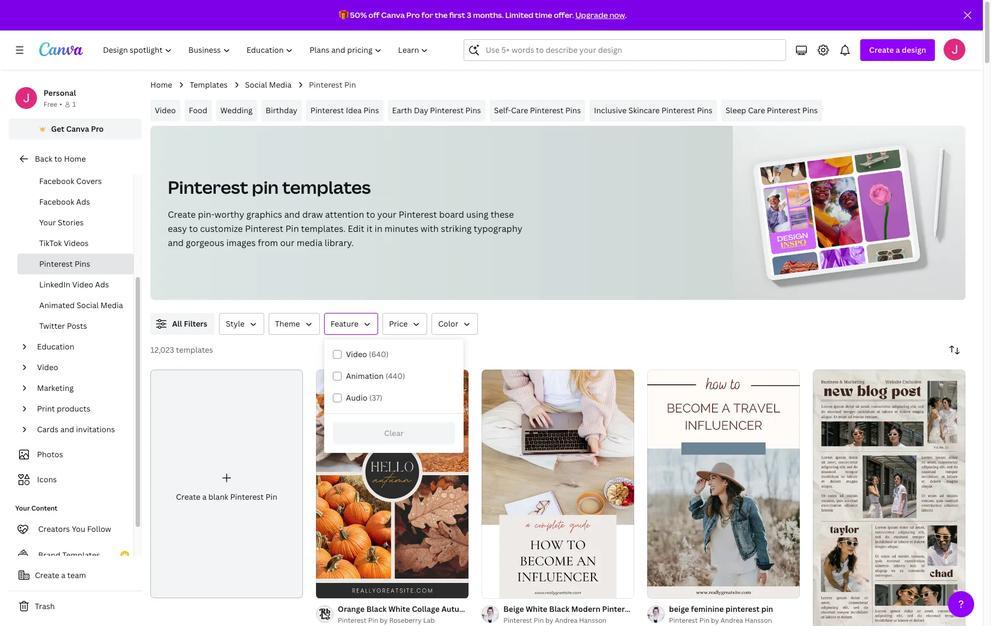 Task type: vqa. For each thing, say whether or not it's contained in the screenshot.
PROJECTS Button
no



Task type: describe. For each thing, give the bounding box(es) containing it.
skincare
[[629, 105, 660, 116]]

andrea inside beige feminine pinterest pin pinterest pin by andrea hansson
[[721, 617, 744, 626]]

creators you follow link
[[9, 519, 134, 541]]

worthy
[[215, 209, 244, 221]]

design
[[902, 45, 927, 55]]

canva inside button
[[66, 124, 89, 134]]

trash
[[35, 602, 55, 612]]

draw
[[302, 209, 323, 221]]

self-care pinterest pins link
[[490, 100, 586, 122]]

pinterest up linkedin
[[39, 259, 73, 269]]

creators you follow
[[38, 524, 111, 535]]

(640)
[[369, 349, 389, 360]]

your for your content
[[15, 504, 30, 514]]

0 vertical spatial to
[[54, 154, 62, 164]]

pinterest
[[726, 605, 760, 615]]

pumpkin
[[473, 605, 506, 615]]

create a blank pinterest pin element
[[150, 370, 303, 599]]

create a team button
[[9, 565, 142, 587]]

linkedin
[[39, 280, 70, 290]]

for
[[422, 10, 433, 20]]

birthday
[[266, 105, 298, 116]]

pinterest right 'self-' at the top of the page
[[530, 105, 564, 116]]

0 horizontal spatial video link
[[33, 358, 127, 378]]

with
[[421, 223, 439, 235]]

all filters
[[172, 319, 207, 329]]

from
[[258, 237, 278, 249]]

all filters button
[[150, 313, 215, 335]]

(37)
[[370, 393, 383, 403]]

feature button
[[324, 313, 378, 335]]

cards and invitations link
[[33, 420, 127, 441]]

video down home link
[[155, 105, 176, 116]]

style button
[[219, 313, 264, 335]]

blank
[[209, 492, 228, 503]]

lab
[[424, 617, 435, 626]]

facebook ads
[[39, 197, 90, 207]]

all
[[172, 319, 182, 329]]

brand
[[38, 551, 60, 561]]

print products
[[37, 404, 90, 414]]

attention
[[325, 209, 364, 221]]

pinterest pin by andrea hansson link for black
[[504, 616, 635, 627]]

style
[[226, 319, 245, 329]]

now
[[610, 10, 625, 20]]

back
[[35, 154, 52, 164]]

inclusive
[[594, 105, 627, 116]]

offer.
[[554, 10, 574, 20]]

create pin-worthy graphics and draw attention to your pinterest board using these easy to customize pinterest pin templates. edit it in minutes with striking typography and gorgeous images from our media library.
[[168, 209, 523, 249]]

linkedin video ads
[[39, 280, 109, 290]]

templates link
[[190, 79, 228, 91]]

food link
[[185, 100, 212, 122]]

video inside linkedin video ads link
[[72, 280, 93, 290]]

easy
[[168, 223, 187, 235]]

months.
[[473, 10, 504, 20]]

pinterest up the pinterest idea pins
[[309, 80, 343, 90]]

animated social media link
[[17, 295, 134, 316]]

pinterest up "with"
[[399, 209, 437, 221]]

pins for earth day pinterest pins
[[466, 105, 481, 116]]

brand templates link
[[9, 545, 134, 567]]

1 horizontal spatial home
[[150, 80, 172, 90]]

hansson inside beige feminine pinterest pin pinterest pin by andrea hansson
[[745, 617, 773, 626]]

wedding
[[221, 105, 253, 116]]

photos link
[[15, 445, 127, 466]]

birthday link
[[261, 100, 302, 122]]

1 horizontal spatial templates
[[282, 176, 371, 199]]

your content
[[15, 504, 57, 514]]

beige feminine pinterest pin link
[[669, 604, 774, 616]]

inclusive skincare pinterest pins link
[[590, 100, 717, 122]]

media
[[297, 237, 323, 249]]

a for design
[[896, 45, 901, 55]]

james peterson image
[[944, 39, 966, 61]]

create for create a blank pinterest pin
[[176, 492, 201, 503]]

pinterest down coffee
[[504, 617, 533, 626]]

products
[[57, 404, 90, 414]]

pinterest pins
[[39, 259, 90, 269]]

1 horizontal spatial and
[[168, 237, 184, 249]]

sleep care pinterest pins link
[[722, 100, 823, 122]]

minutes
[[385, 223, 419, 235]]

1 horizontal spatial ads
[[95, 280, 109, 290]]

a for team
[[61, 571, 65, 581]]

pinterest pin
[[309, 80, 356, 90]]

free
[[44, 100, 57, 109]]

filters
[[184, 319, 207, 329]]

care for sleep
[[748, 105, 766, 116]]

ads inside 'link'
[[76, 197, 90, 207]]

brown aesthetic modern elegant fashion lifestyle newspaper blog your story image
[[813, 370, 966, 627]]

pinterest idea pins
[[311, 105, 379, 116]]

our
[[280, 237, 295, 249]]

orange
[[338, 605, 365, 615]]

pin inside beige feminine pinterest pin pinterest pin by andrea hansson
[[762, 605, 774, 615]]

by inside beige white black modern pinterest pin pinterest pin by andrea hansson
[[546, 617, 554, 626]]

pinterest idea pins link
[[306, 100, 384, 122]]

andrea inside beige white black modern pinterest pin pinterest pin by andrea hansson
[[555, 617, 578, 626]]

sleep
[[726, 105, 747, 116]]

pin inside beige feminine pinterest pin pinterest pin by andrea hansson
[[700, 617, 710, 626]]

create for create a design
[[870, 45, 895, 55]]

food
[[189, 105, 207, 116]]

orange black white collage autumn pumpkin coffee pinterest pin image
[[316, 370, 469, 599]]

library.
[[325, 237, 354, 249]]

orange black white collage autumn pumpkin coffee pinterest pin pinterest pin by roseberry lab
[[338, 605, 582, 626]]

0 vertical spatial video link
[[150, 100, 180, 122]]

pins for inclusive skincare pinterest pins
[[697, 105, 713, 116]]

creators
[[38, 524, 70, 535]]

social inside animated social media link
[[77, 300, 99, 311]]

tiktok
[[39, 238, 62, 249]]

pin inside create a blank pinterest pin element
[[266, 492, 278, 503]]

modern
[[572, 605, 601, 615]]

icons link
[[15, 470, 127, 491]]

feature
[[331, 319, 359, 329]]

print
[[37, 404, 55, 414]]

top level navigation element
[[96, 39, 438, 61]]

twitter posts link
[[17, 316, 134, 337]]

beige white black modern pinterest pin image
[[482, 370, 635, 599]]

striking
[[441, 223, 472, 235]]

2 vertical spatial and
[[60, 425, 74, 435]]

color button
[[432, 313, 478, 335]]

templates inside brand templates link
[[62, 551, 100, 561]]

black inside beige white black modern pinterest pin pinterest pin by andrea hansson
[[550, 605, 570, 615]]

print products link
[[33, 399, 127, 420]]

tiktok videos link
[[17, 233, 134, 254]]

brand templates
[[38, 551, 100, 561]]

cards and invitations
[[37, 425, 115, 435]]

twitter
[[39, 321, 65, 331]]

get canva pro
[[51, 124, 104, 134]]

pinterest inside 'link'
[[430, 105, 464, 116]]

pins for self-care pinterest pins
[[566, 105, 581, 116]]

white inside beige white black modern pinterest pin pinterest pin by andrea hansson
[[526, 605, 548, 615]]

pinterest pin by andrea hansson link for pinterest
[[669, 616, 774, 627]]



Task type: locate. For each thing, give the bounding box(es) containing it.
1 vertical spatial home
[[64, 154, 86, 164]]

1 hansson from the left
[[580, 617, 607, 626]]

2 horizontal spatial and
[[284, 209, 300, 221]]

0 vertical spatial media
[[269, 80, 292, 90]]

0 vertical spatial templates
[[190, 80, 228, 90]]

autumn
[[442, 605, 471, 615]]

1 vertical spatial social
[[77, 300, 99, 311]]

hansson inside beige white black modern pinterest pin pinterest pin by andrea hansson
[[580, 617, 607, 626]]

1 vertical spatial ads
[[95, 280, 109, 290]]

1 vertical spatial to
[[366, 209, 375, 221]]

hansson down pinterest
[[745, 617, 773, 626]]

marketing
[[37, 383, 74, 394]]

it
[[367, 223, 373, 235]]

get canva pro button
[[9, 119, 142, 140]]

pro left for
[[407, 10, 420, 20]]

and down easy
[[168, 237, 184, 249]]

to up it
[[366, 209, 375, 221]]

facebook
[[39, 176, 74, 186], [39, 197, 74, 207]]

create
[[870, 45, 895, 55], [168, 209, 196, 221], [176, 492, 201, 503], [35, 571, 59, 581]]

create left design
[[870, 45, 895, 55]]

and right "cards"
[[60, 425, 74, 435]]

0 horizontal spatial social
[[77, 300, 99, 311]]

1 vertical spatial pro
[[91, 124, 104, 134]]

white up the pinterest pin by roseberry lab "link"
[[389, 605, 410, 615]]

animation
[[346, 371, 384, 382]]

pins for sleep care pinterest pins
[[803, 105, 818, 116]]

0 horizontal spatial care
[[511, 105, 528, 116]]

media up birthday in the top left of the page
[[269, 80, 292, 90]]

to right easy
[[189, 223, 198, 235]]

1 horizontal spatial hansson
[[745, 617, 773, 626]]

2 horizontal spatial to
[[366, 209, 375, 221]]

ads down the "covers"
[[76, 197, 90, 207]]

canva right get
[[66, 124, 89, 134]]

create down brand at the left of the page
[[35, 571, 59, 581]]

2 pinterest pin by andrea hansson link from the left
[[669, 616, 774, 627]]

1 horizontal spatial canva
[[381, 10, 405, 20]]

pinterest pin by andrea hansson link
[[504, 616, 635, 627], [669, 616, 774, 627]]

Search search field
[[486, 40, 780, 61]]

andrea down beige white black modern pinterest pin link
[[555, 617, 578, 626]]

1 black from the left
[[367, 605, 387, 615]]

0 horizontal spatial templates
[[176, 345, 213, 355]]

templates up food
[[190, 80, 228, 90]]

a left design
[[896, 45, 901, 55]]

personal
[[44, 88, 76, 98]]

2 horizontal spatial by
[[712, 617, 719, 626]]

pinterest right day
[[430, 105, 464, 116]]

back to home
[[35, 154, 86, 164]]

video up the animated social media
[[72, 280, 93, 290]]

beige
[[669, 605, 690, 615]]

and left draw at top left
[[284, 209, 300, 221]]

roseberry
[[390, 617, 422, 626]]

12,023 templates
[[150, 345, 213, 355]]

1 vertical spatial facebook
[[39, 197, 74, 207]]

self-care pinterest pins
[[494, 105, 581, 116]]

social inside social media link
[[245, 80, 267, 90]]

edit
[[348, 223, 365, 235]]

0 vertical spatial your
[[39, 218, 56, 228]]

create inside dropdown button
[[870, 45, 895, 55]]

1 horizontal spatial your
[[39, 218, 56, 228]]

video
[[155, 105, 176, 116], [72, 280, 93, 290], [346, 349, 367, 360], [37, 363, 58, 373]]

pinterest pin by roseberry lab link
[[338, 616, 469, 627]]

your
[[378, 209, 397, 221]]

video left (640)
[[346, 349, 367, 360]]

video up "marketing"
[[37, 363, 58, 373]]

your for your stories
[[39, 218, 56, 228]]

0 horizontal spatial andrea
[[555, 617, 578, 626]]

pin right pinterest
[[762, 605, 774, 615]]

2 facebook from the top
[[39, 197, 74, 207]]

pinterest up pin-
[[168, 176, 248, 199]]

1 horizontal spatial pro
[[407, 10, 420, 20]]

by inside beige feminine pinterest pin pinterest pin by andrea hansson
[[712, 617, 719, 626]]

0 horizontal spatial by
[[380, 617, 388, 626]]

and
[[284, 209, 300, 221], [168, 237, 184, 249], [60, 425, 74, 435]]

customize
[[200, 223, 243, 235]]

1
[[72, 100, 76, 109]]

video link up "marketing"
[[33, 358, 127, 378]]

beige
[[504, 605, 524, 615]]

pinterest inside beige feminine pinterest pin pinterest pin by andrea hansson
[[669, 617, 698, 626]]

by inside the orange black white collage autumn pumpkin coffee pinterest pin pinterest pin by roseberry lab
[[380, 617, 388, 626]]

0 horizontal spatial and
[[60, 425, 74, 435]]

typography
[[474, 223, 523, 235]]

price button
[[383, 313, 428, 335]]

to right back
[[54, 154, 62, 164]]

pinterest down pinterest pin
[[311, 105, 344, 116]]

back to home link
[[9, 148, 142, 170]]

a inside button
[[61, 571, 65, 581]]

3 by from the left
[[712, 617, 719, 626]]

templates up team
[[62, 551, 100, 561]]

pro up back to home link
[[91, 124, 104, 134]]

1 vertical spatial templates
[[176, 345, 213, 355]]

social up wedding
[[245, 80, 267, 90]]

1 horizontal spatial video link
[[150, 100, 180, 122]]

0 horizontal spatial ads
[[76, 197, 90, 207]]

pinterest down orange
[[338, 617, 367, 626]]

wedding link
[[216, 100, 257, 122]]

1 horizontal spatial templates
[[190, 80, 228, 90]]

1 horizontal spatial care
[[748, 105, 766, 116]]

price
[[389, 319, 408, 329]]

tiktok videos
[[39, 238, 89, 249]]

pins inside 'link'
[[466, 105, 481, 116]]

1 vertical spatial canva
[[66, 124, 89, 134]]

0 horizontal spatial media
[[101, 300, 123, 311]]

create for create pin-worthy graphics and draw attention to your pinterest board using these easy to customize pinterest pin templates. edit it in minutes with striking typography and gorgeous images from our media library.
[[168, 209, 196, 221]]

0 horizontal spatial white
[[389, 605, 410, 615]]

a inside dropdown button
[[896, 45, 901, 55]]

0 horizontal spatial black
[[367, 605, 387, 615]]

0 horizontal spatial templates
[[62, 551, 100, 561]]

social up posts
[[77, 300, 99, 311]]

audio
[[346, 393, 368, 403]]

1 white from the left
[[389, 605, 410, 615]]

0 horizontal spatial a
[[61, 571, 65, 581]]

2 hansson from the left
[[745, 617, 773, 626]]

0 vertical spatial canva
[[381, 10, 405, 20]]

facebook up the your stories
[[39, 197, 74, 207]]

create left blank
[[176, 492, 201, 503]]

pinterest down the beige
[[669, 617, 698, 626]]

home link
[[150, 79, 172, 91]]

coffee
[[508, 605, 532, 615]]

1 horizontal spatial media
[[269, 80, 292, 90]]

2 vertical spatial a
[[61, 571, 65, 581]]

0 vertical spatial facebook
[[39, 176, 74, 186]]

canva right 'off'
[[381, 10, 405, 20]]

2 andrea from the left
[[721, 617, 744, 626]]

time
[[535, 10, 553, 20]]

a left team
[[61, 571, 65, 581]]

0 horizontal spatial to
[[54, 154, 62, 164]]

🎁
[[339, 10, 349, 20]]

create inside create pin-worthy graphics and draw attention to your pinterest board using these easy to customize pinterest pin templates. edit it in minutes with striking typography and gorgeous images from our media library.
[[168, 209, 196, 221]]

facebook for facebook covers
[[39, 176, 74, 186]]

hansson
[[580, 617, 607, 626], [745, 617, 773, 626]]

1 horizontal spatial pin
[[762, 605, 774, 615]]

home
[[150, 80, 172, 90], [64, 154, 86, 164]]

by
[[380, 617, 388, 626], [546, 617, 554, 626], [712, 617, 719, 626]]

0 horizontal spatial pinterest pin by andrea hansson link
[[504, 616, 635, 627]]

1 horizontal spatial social
[[245, 80, 267, 90]]

social media link
[[245, 79, 292, 91]]

12,023
[[150, 345, 174, 355]]

animated social media
[[39, 300, 123, 311]]

1 pinterest pin by andrea hansson link from the left
[[504, 616, 635, 627]]

animated
[[39, 300, 75, 311]]

create a team
[[35, 571, 86, 581]]

1 horizontal spatial pinterest pin by andrea hansson link
[[669, 616, 774, 627]]

cards
[[37, 425, 58, 435]]

2 care from the left
[[748, 105, 766, 116]]

facebook for facebook ads
[[39, 197, 74, 207]]

white right beige
[[526, 605, 548, 615]]

0 vertical spatial a
[[896, 45, 901, 55]]

1 horizontal spatial black
[[550, 605, 570, 615]]

pinterest down graphics
[[245, 223, 284, 235]]

images
[[227, 237, 256, 249]]

a for blank
[[202, 492, 207, 503]]

1 vertical spatial video link
[[33, 358, 127, 378]]

1 vertical spatial templates
[[62, 551, 100, 561]]

1 andrea from the left
[[555, 617, 578, 626]]

black right orange
[[367, 605, 387, 615]]

follow
[[87, 524, 111, 535]]

1 horizontal spatial andrea
[[721, 617, 744, 626]]

2 vertical spatial to
[[189, 223, 198, 235]]

clear
[[384, 429, 404, 439]]

0 vertical spatial social
[[245, 80, 267, 90]]

facebook up 'facebook ads'
[[39, 176, 74, 186]]

by down beige feminine pinterest pin link
[[712, 617, 719, 626]]

self-
[[494, 105, 511, 116]]

1 vertical spatial pin
[[762, 605, 774, 615]]

create inside button
[[35, 571, 59, 581]]

None search field
[[464, 39, 787, 61]]

1 horizontal spatial to
[[189, 223, 198, 235]]

icons
[[37, 475, 57, 485]]

0 horizontal spatial hansson
[[580, 617, 607, 626]]

video (640)
[[346, 349, 389, 360]]

orange black white collage autumn pumpkin coffee pinterest pin link
[[338, 604, 582, 616]]

0 vertical spatial templates
[[282, 176, 371, 199]]

your
[[39, 218, 56, 228], [15, 504, 30, 514]]

a left blank
[[202, 492, 207, 503]]

video link down home link
[[150, 100, 180, 122]]

pinterest pin templates image
[[733, 126, 966, 300], [764, 183, 818, 255]]

create for create a team
[[35, 571, 59, 581]]

pin-
[[198, 209, 215, 221]]

0 vertical spatial pro
[[407, 10, 420, 20]]

pin inside create pin-worthy graphics and draw attention to your pinterest board using these easy to customize pinterest pin templates. edit it in minutes with striking typography and gorgeous images from our media library.
[[286, 223, 299, 235]]

stories
[[58, 218, 84, 228]]

white inside the orange black white collage autumn pumpkin coffee pinterest pin pinterest pin by roseberry lab
[[389, 605, 410, 615]]

black left modern
[[550, 605, 570, 615]]

1 care from the left
[[511, 105, 528, 116]]

using
[[467, 209, 489, 221]]

limited
[[506, 10, 534, 20]]

pinterest right skincare
[[662, 105, 696, 116]]

1 horizontal spatial by
[[546, 617, 554, 626]]

0 horizontal spatial your
[[15, 504, 30, 514]]

2 by from the left
[[546, 617, 554, 626]]

pinterest right coffee
[[534, 605, 568, 615]]

andrea
[[555, 617, 578, 626], [721, 617, 744, 626]]

off
[[369, 10, 380, 20]]

create up easy
[[168, 209, 196, 221]]

0 vertical spatial home
[[150, 80, 172, 90]]

create a blank pinterest pin link
[[150, 370, 303, 599]]

care for self-
[[511, 105, 528, 116]]

1 vertical spatial media
[[101, 300, 123, 311]]

pinterest pin by andrea hansson link down modern
[[504, 616, 635, 627]]

pinterest right blank
[[230, 492, 264, 503]]

0 vertical spatial pin
[[252, 176, 279, 199]]

invitations
[[76, 425, 115, 435]]

ads up the animated social media
[[95, 280, 109, 290]]

media down linkedin video ads link
[[101, 300, 123, 311]]

1 vertical spatial and
[[168, 237, 184, 249]]

your left content
[[15, 504, 30, 514]]

1 horizontal spatial white
[[526, 605, 548, 615]]

black
[[367, 605, 387, 615], [550, 605, 570, 615]]

.
[[625, 10, 627, 20]]

facebook inside 'link'
[[39, 197, 74, 207]]

0 vertical spatial ads
[[76, 197, 90, 207]]

your up tiktok
[[39, 218, 56, 228]]

photos
[[37, 450, 63, 460]]

color
[[438, 319, 459, 329]]

beige feminine pinterest pin image
[[648, 370, 800, 599]]

0 horizontal spatial pin
[[252, 176, 279, 199]]

2 black from the left
[[550, 605, 570, 615]]

black inside the orange black white collage autumn pumpkin coffee pinterest pin pinterest pin by roseberry lab
[[367, 605, 387, 615]]

twitter posts
[[39, 321, 87, 331]]

templates down filters
[[176, 345, 213, 355]]

to
[[54, 154, 62, 164], [366, 209, 375, 221], [189, 223, 198, 235]]

2 horizontal spatial a
[[896, 45, 901, 55]]

1 vertical spatial your
[[15, 504, 30, 514]]

facebook covers link
[[17, 171, 134, 192]]

pinterest right modern
[[603, 605, 637, 615]]

home up the facebook covers link
[[64, 154, 86, 164]]

hansson down modern
[[580, 617, 607, 626]]

1 horizontal spatial a
[[202, 492, 207, 503]]

2 white from the left
[[526, 605, 548, 615]]

andrea down beige feminine pinterest pin link
[[721, 617, 744, 626]]

0 horizontal spatial canva
[[66, 124, 89, 134]]

templates up draw at top left
[[282, 176, 371, 199]]

get
[[51, 124, 64, 134]]

beige white black modern pinterest pin link
[[504, 604, 650, 616]]

your stories link
[[17, 213, 134, 233]]

sleep care pinterest pins
[[726, 105, 818, 116]]

by left roseberry
[[380, 617, 388, 626]]

3
[[467, 10, 472, 20]]

1 vertical spatial a
[[202, 492, 207, 503]]

idea
[[346, 105, 362, 116]]

•
[[60, 100, 62, 109]]

Sort by button
[[944, 340, 966, 361]]

pinterest right sleep
[[767, 105, 801, 116]]

1 by from the left
[[380, 617, 388, 626]]

0 vertical spatial and
[[284, 209, 300, 221]]

home left templates link
[[150, 80, 172, 90]]

canva
[[381, 10, 405, 20], [66, 124, 89, 134]]

first
[[449, 10, 466, 20]]

0 horizontal spatial pro
[[91, 124, 104, 134]]

pro inside button
[[91, 124, 104, 134]]

by down beige white black modern pinterest pin link
[[546, 617, 554, 626]]

ads
[[76, 197, 90, 207], [95, 280, 109, 290]]

beige feminine pinterest pin pinterest pin by andrea hansson
[[669, 605, 774, 626]]

pinterest pin by andrea hansson link down feminine
[[669, 616, 774, 627]]

pin
[[345, 80, 356, 90], [286, 223, 299, 235], [266, 492, 278, 503], [570, 605, 582, 615], [638, 605, 650, 615], [368, 617, 378, 626], [534, 617, 544, 626], [700, 617, 710, 626]]

pin up graphics
[[252, 176, 279, 199]]

1 facebook from the top
[[39, 176, 74, 186]]

earth
[[392, 105, 412, 116]]

0 horizontal spatial home
[[64, 154, 86, 164]]



